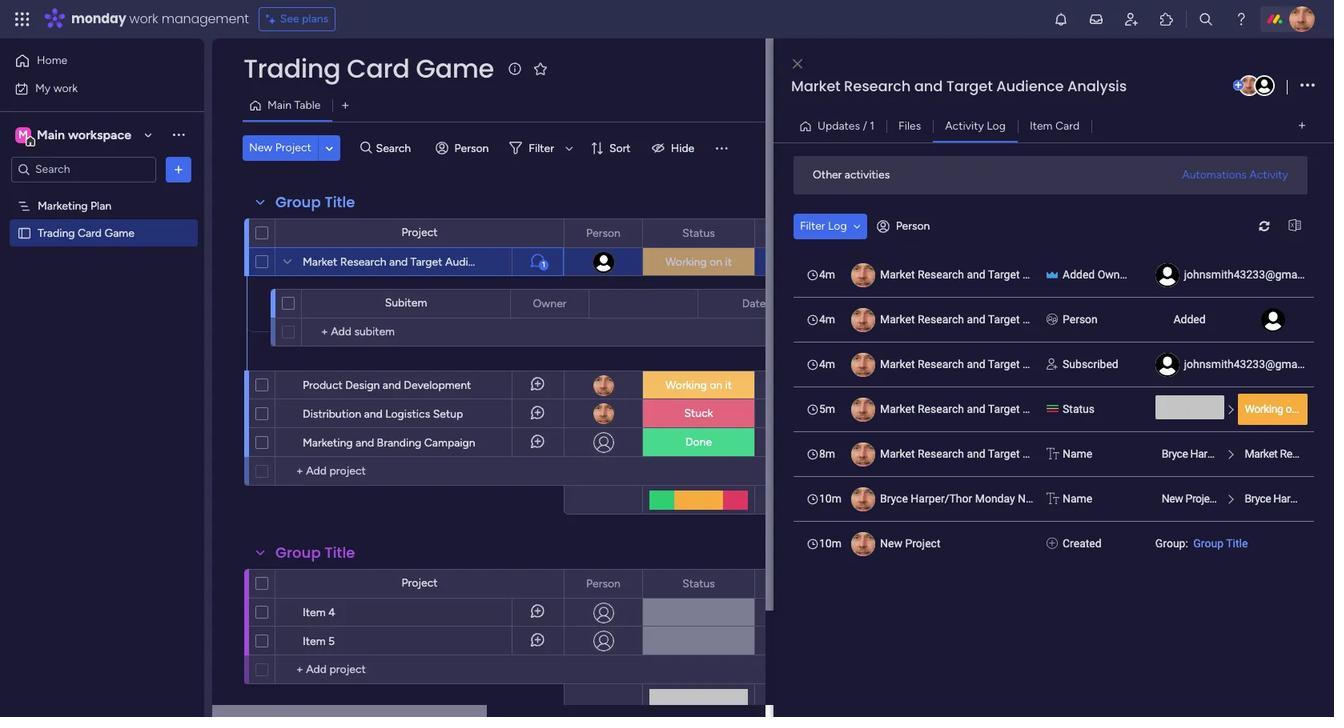 Task type: vqa. For each thing, say whether or not it's contained in the screenshot.
right dev
no



Task type: locate. For each thing, give the bounding box(es) containing it.
working on it
[[666, 256, 732, 269], [666, 379, 732, 393], [1245, 403, 1306, 415]]

person button right search field
[[429, 135, 499, 161]]

trading card game down 'marketing plan'
[[38, 226, 134, 240]]

+ Add project text field
[[284, 462, 413, 482], [284, 661, 413, 680]]

trading
[[244, 50, 341, 87], [38, 226, 75, 240]]

group for second "status" field from the top
[[276, 543, 321, 563]]

project
[[275, 141, 312, 155], [402, 226, 438, 240], [1186, 492, 1219, 505], [906, 537, 941, 550], [402, 577, 438, 591]]

branding
[[377, 437, 422, 450]]

person button down the activities
[[871, 214, 940, 239]]

Owner field
[[529, 295, 571, 313]]

m inside workspace image
[[18, 128, 28, 141]]

1 vertical spatial main
[[37, 127, 65, 142]]

2 vertical spatial item
[[303, 635, 326, 649]]

market research and target audience analysis down new crown icon
[[881, 313, 1114, 326]]

0 horizontal spatial night
[[1018, 492, 1045, 505]]

2 status field from the top
[[679, 576, 719, 593]]

market research and target audience analysis up activity log
[[792, 76, 1127, 96]]

product design and development
[[303, 379, 471, 393]]

name right dapulse text column image at the bottom right of page
[[1063, 492, 1093, 505]]

10m for new project
[[820, 537, 842, 550]]

filter inside popup button
[[529, 141, 554, 155]]

1 horizontal spatial card
[[347, 50, 410, 87]]

0 vertical spatial options image
[[1301, 75, 1316, 97]]

list box
[[0, 189, 204, 463], [794, 252, 1335, 566]]

item for item 5
[[303, 635, 326, 649]]

sort
[[610, 141, 631, 155]]

angle down image
[[326, 142, 333, 154], [854, 221, 861, 232]]

audience
[[997, 76, 1064, 96], [445, 256, 493, 269], [1023, 268, 1070, 281], [1023, 313, 1070, 326], [1023, 358, 1070, 371], [1023, 403, 1070, 415], [1023, 447, 1070, 460]]

1 horizontal spatial new project
[[881, 537, 941, 550]]

4m for subscribed
[[820, 358, 836, 371]]

v2 multiple person column image
[[1047, 311, 1058, 328]]

1 vertical spatial 10m
[[820, 537, 842, 550]]

main inside workspace selection element
[[37, 127, 65, 142]]

johnsmith43233@gmail.com link
[[1185, 268, 1329, 281], [1185, 358, 1329, 371]]

dapulse text column image
[[1047, 491, 1060, 508]]

marketing down distribution
[[303, 437, 353, 450]]

0 horizontal spatial person button
[[429, 135, 499, 161]]

activity inside activity log button
[[946, 119, 985, 133]]

trading up main table
[[244, 50, 341, 87]]

1 vertical spatial it
[[726, 379, 732, 393]]

night left dapulse text column image at the bottom right of page
[[1018, 492, 1045, 505]]

1 vertical spatial 1
[[542, 260, 546, 270]]

1 vertical spatial status field
[[679, 576, 719, 593]]

market research and target audience analysis up v2 multiple person column image
[[881, 268, 1114, 281]]

1 inside button
[[870, 119, 875, 133]]

see plans
[[280, 12, 329, 26]]

1 horizontal spatial activity
[[1250, 168, 1289, 181]]

angle down image inside filter log button
[[854, 221, 861, 232]]

Status field
[[679, 225, 719, 242], [679, 576, 719, 593]]

options image down "workspace options" "icon"
[[171, 161, 187, 177]]

setup
[[433, 408, 463, 421]]

1 vertical spatial trading
[[38, 226, 75, 240]]

1 up owner field
[[542, 260, 546, 270]]

export to excel image
[[1283, 220, 1308, 232]]

log inside activity log button
[[987, 119, 1006, 133]]

0 vertical spatial person field
[[583, 225, 625, 242]]

arrow down image
[[560, 139, 579, 158]]

person button
[[429, 135, 499, 161], [871, 214, 940, 239]]

1 johnsmith43233@gmail.com from the top
[[1185, 268, 1329, 281]]

activity
[[946, 119, 985, 133], [1250, 168, 1289, 181]]

angle down image right filter log
[[854, 221, 861, 232]]

m down an
[[1334, 492, 1335, 505]]

plan
[[91, 199, 111, 213]]

analysis
[[1068, 76, 1127, 96], [496, 256, 537, 269], [1072, 268, 1114, 281], [1072, 313, 1114, 326], [1072, 358, 1114, 371], [1072, 403, 1114, 415], [1072, 447, 1114, 460]]

analysis for subscribed
[[1072, 358, 1114, 371]]

monday
[[71, 10, 126, 28]]

inbox image
[[1089, 11, 1105, 27]]

search everything image
[[1199, 11, 1215, 27]]

0 vertical spatial johnsmith43233@gmail.com link
[[1185, 268, 1329, 281]]

working
[[666, 256, 707, 269], [666, 379, 707, 393], [1245, 403, 1284, 415]]

1 4m from the top
[[820, 268, 836, 281]]

group up "item 4"
[[276, 543, 321, 563]]

name
[[1063, 447, 1093, 460], [1063, 492, 1093, 505]]

+ add project text field down 5
[[284, 661, 413, 680]]

filter for filter
[[529, 141, 554, 155]]

analysis right v2 surface invite icon on the right of page
[[1072, 358, 1114, 371]]

0 horizontal spatial trading
[[38, 226, 75, 240]]

item inside button
[[1030, 119, 1053, 133]]

hide
[[671, 141, 695, 155]]

and inside "field"
[[915, 76, 943, 96]]

main for main workspace
[[37, 127, 65, 142]]

2 name from the top
[[1063, 492, 1093, 505]]

0 horizontal spatial monday
[[976, 492, 1016, 505]]

added for added
[[1174, 313, 1206, 326]]

bryce harper/thor monday night promo
[[881, 492, 1081, 505]]

johnsmith43233@gmail.com
[[1185, 268, 1329, 281], [1185, 358, 1329, 371]]

group down the new project "button"
[[276, 192, 321, 212]]

1 vertical spatial marketing
[[303, 437, 353, 450]]

angle down image left 'v2 search' image
[[326, 142, 333, 154]]

option
[[0, 191, 204, 195]]

1 johnsmith43233@gmail.com link from the top
[[1185, 268, 1329, 281]]

0 vertical spatial name
[[1063, 447, 1093, 460]]

trading card game up table
[[244, 50, 494, 87]]

date
[[742, 297, 766, 310]]

2 vertical spatial new
[[881, 537, 903, 550]]

2 horizontal spatial bryce
[[1245, 492, 1272, 505]]

Search in workspace field
[[34, 160, 134, 179]]

market research and target audience analysis up bryce harper/thor monday night promo
[[881, 447, 1114, 460]]

0 vertical spatial working
[[666, 256, 707, 269]]

1 right /
[[870, 119, 875, 133]]

1 vertical spatial working on it
[[666, 379, 732, 393]]

stuck
[[685, 407, 714, 421]]

item left 4
[[303, 607, 326, 620]]

3 4m from the top
[[820, 358, 836, 371]]

0 vertical spatial card
[[347, 50, 410, 87]]

bryce
[[1162, 447, 1189, 460], [881, 492, 908, 505], [1245, 492, 1272, 505]]

it
[[726, 256, 732, 269], [726, 379, 732, 393], [1301, 403, 1306, 415]]

target for person
[[989, 313, 1020, 326]]

james peterson image right help image
[[1290, 6, 1316, 32]]

1 vertical spatial night
[[1018, 492, 1045, 505]]

status
[[683, 226, 715, 240], [1063, 403, 1095, 415], [683, 577, 715, 591]]

0 horizontal spatial 1
[[542, 260, 546, 270]]

1 vertical spatial angle down image
[[854, 221, 861, 232]]

log inside filter log button
[[828, 219, 847, 233]]

1 vertical spatial activity
[[1250, 168, 1289, 181]]

dapulse addbtn image
[[1234, 80, 1244, 91]]

1 vertical spatial + add project text field
[[284, 661, 413, 680]]

subscribed
[[1063, 358, 1119, 371]]

name for audience
[[1063, 447, 1093, 460]]

johnsmith43233@gmail.com link for subscribed
[[1185, 358, 1329, 371]]

1 horizontal spatial marketing
[[303, 437, 353, 450]]

monday for promo
[[976, 492, 1016, 505]]

0 vertical spatial working on it
[[666, 256, 732, 269]]

filter left 'arrow down' 'image'
[[529, 141, 554, 155]]

1 horizontal spatial log
[[987, 119, 1006, 133]]

2 group title from the top
[[276, 543, 355, 563]]

2 horizontal spatial card
[[1056, 119, 1080, 133]]

group title field down the new project "button"
[[272, 192, 359, 213]]

4m
[[820, 268, 836, 281], [820, 313, 836, 326], [820, 358, 836, 371]]

0 horizontal spatial filter
[[529, 141, 554, 155]]

item 5
[[303, 635, 335, 649]]

monday up bryce harper/thor m
[[1251, 447, 1289, 460]]

target for added owner
[[989, 268, 1020, 281]]

group title for 2nd "status" field from the bottom
[[276, 192, 355, 212]]

0 horizontal spatial main
[[37, 127, 65, 142]]

1 vertical spatial new project
[[1162, 492, 1219, 505]]

analysis right new crown icon
[[1072, 268, 1114, 281]]

group title for second "status" field from the top
[[276, 543, 355, 563]]

0 vertical spatial add view image
[[342, 100, 349, 112]]

filter log button
[[794, 214, 867, 239]]

group title field up "item 4"
[[272, 543, 359, 564]]

add view image
[[342, 100, 349, 112], [1300, 120, 1306, 132]]

market research and target audience analysis down v2 surface invite icon on the right of page
[[881, 403, 1114, 415]]

0 horizontal spatial log
[[828, 219, 847, 233]]

game left the show board description image
[[416, 50, 494, 87]]

2 vertical spatial card
[[78, 226, 102, 240]]

group title field for second "status" field from the top
[[272, 543, 359, 564]]

analysis up item card
[[1068, 76, 1127, 96]]

0 horizontal spatial marketing
[[38, 199, 88, 213]]

work inside button
[[53, 81, 78, 95]]

work right monday
[[129, 10, 158, 28]]

1 vertical spatial johnsmith43233@gmail.com link
[[1185, 358, 1329, 371]]

audience up item card
[[997, 76, 1064, 96]]

harper/thor for bryce harper/thor m
[[1274, 492, 1332, 505]]

0 vertical spatial new project
[[249, 141, 312, 155]]

trading right public board icon
[[38, 226, 75, 240]]

subitem
[[385, 296, 427, 310]]

0 vertical spatial group title field
[[272, 192, 359, 213]]

card for trading card game 'field'
[[347, 50, 410, 87]]

updates / 1 button
[[793, 113, 887, 139]]

marketing and branding campaign
[[303, 437, 476, 450]]

table
[[294, 99, 321, 112]]

item left 5
[[303, 635, 326, 649]]

workspace options image
[[171, 127, 187, 143]]

group title field for 2nd "status" field from the bottom
[[272, 192, 359, 213]]

analysis for status
[[1072, 403, 1114, 415]]

select product image
[[14, 11, 30, 27]]

0 horizontal spatial list box
[[0, 189, 204, 463]]

game down plan
[[105, 226, 134, 240]]

1 horizontal spatial filter
[[800, 219, 826, 233]]

Date field
[[738, 295, 770, 313]]

audience down v2 surface invite icon on the right of page
[[1023, 403, 1070, 415]]

1 horizontal spatial work
[[129, 10, 158, 28]]

4m for added owner
[[820, 268, 836, 281]]

2 horizontal spatial new project
[[1162, 492, 1219, 505]]

promo
[[1048, 492, 1081, 505]]

0 horizontal spatial owner
[[533, 297, 567, 310]]

audience left 1 button
[[445, 256, 493, 269]]

johnsmith43233@gmail.com for subscribed
[[1185, 358, 1329, 371]]

james peterson image
[[1290, 6, 1316, 32], [1240, 75, 1260, 96]]

target
[[947, 76, 993, 96], [411, 256, 443, 269], [989, 268, 1020, 281], [989, 313, 1020, 326], [989, 358, 1020, 371], [989, 403, 1020, 415], [989, 447, 1020, 460]]

other
[[813, 168, 842, 182]]

marketing left plan
[[38, 199, 88, 213]]

invite members image
[[1124, 11, 1140, 27]]

refresh image
[[1252, 220, 1278, 232]]

log down other
[[828, 219, 847, 233]]

analysis right v2 multiple person column image
[[1072, 313, 1114, 326]]

added
[[1063, 268, 1095, 281], [1174, 313, 1206, 326]]

analysis down 'subscribed'
[[1072, 403, 1114, 415]]

options image right the johnsmith43233@gmail.com icon
[[1301, 75, 1316, 97]]

card inside button
[[1056, 119, 1080, 133]]

2 vertical spatial 4m
[[820, 358, 836, 371]]

sort button
[[584, 135, 641, 161]]

market
[[792, 76, 841, 96], [303, 256, 338, 269], [881, 268, 915, 281], [881, 313, 915, 326], [881, 358, 915, 371], [881, 403, 915, 415], [881, 447, 915, 460], [1245, 447, 1278, 460]]

Person field
[[583, 225, 625, 242], [583, 576, 625, 593]]

logistics
[[386, 408, 430, 421]]

2 johnsmith43233@gmail.com link from the top
[[1185, 358, 1329, 371]]

1 horizontal spatial angle down image
[[854, 221, 861, 232]]

2 10m from the top
[[820, 537, 842, 550]]

1 10m from the top
[[820, 492, 842, 505]]

0 vertical spatial activity
[[946, 119, 985, 133]]

activity up refresh image on the right top
[[1250, 168, 1289, 181]]

group
[[276, 192, 321, 212], [1194, 537, 1224, 550], [276, 543, 321, 563]]

card for item card button
[[1056, 119, 1080, 133]]

0 vertical spatial night
[[1292, 447, 1317, 460]]

owner inside list box
[[1098, 268, 1130, 281]]

management
[[162, 10, 249, 28]]

2 4m from the top
[[820, 313, 836, 326]]

target for subscribed
[[989, 358, 1020, 371]]

audience up v2 multiple person column image
[[1023, 268, 1070, 281]]

0 vertical spatial angle down image
[[326, 142, 333, 154]]

main inside button
[[268, 99, 292, 112]]

owner down 1 button
[[533, 297, 567, 310]]

name for promo
[[1063, 492, 1093, 505]]

market research and target audience analysis for name
[[881, 447, 1114, 460]]

item for item card
[[1030, 119, 1053, 133]]

james peterson image down help image
[[1240, 75, 1260, 96]]

trading card game
[[244, 50, 494, 87], [38, 226, 134, 240]]

help image
[[1234, 11, 1250, 27]]

night left pro at bottom
[[1292, 447, 1317, 460]]

options image
[[1301, 75, 1316, 97], [171, 161, 187, 177]]

new project
[[249, 141, 312, 155], [1162, 492, 1219, 505], [881, 537, 941, 550]]

1 horizontal spatial person button
[[871, 214, 940, 239]]

1 group title field from the top
[[272, 192, 359, 213]]

notifications image
[[1054, 11, 1070, 27]]

1 vertical spatial name
[[1063, 492, 1093, 505]]

0 vertical spatial + add project text field
[[284, 462, 413, 482]]

0 vertical spatial 1
[[870, 119, 875, 133]]

2 horizontal spatial new
[[1162, 492, 1184, 505]]

0 vertical spatial new
[[249, 141, 273, 155]]

8m
[[820, 447, 836, 460]]

log for filter log
[[828, 219, 847, 233]]

main right workspace image
[[37, 127, 65, 142]]

m left main workspace on the top left of the page
[[18, 128, 28, 141]]

1 vertical spatial group title
[[276, 543, 355, 563]]

owner
[[1098, 268, 1130, 281], [533, 297, 567, 310]]

0 horizontal spatial james peterson image
[[1240, 75, 1260, 96]]

market research and target audience analysis for person
[[881, 313, 1114, 326]]

4m right date field
[[820, 313, 836, 326]]

1 group title from the top
[[276, 192, 355, 212]]

1 horizontal spatial james peterson image
[[1290, 6, 1316, 32]]

filter inside button
[[800, 219, 826, 233]]

1 vertical spatial added
[[1174, 313, 1206, 326]]

audience down v2 multiple person column image
[[1023, 358, 1070, 371]]

log down market research and target audience analysis "field" in the top right of the page
[[987, 119, 1006, 133]]

4m up the 5m
[[820, 358, 836, 371]]

1 vertical spatial person field
[[583, 576, 625, 593]]

group inside list box
[[1194, 537, 1224, 550]]

harper/thor
[[1191, 447, 1249, 460], [911, 492, 973, 505], [1274, 492, 1332, 505]]

0 horizontal spatial game
[[105, 226, 134, 240]]

audience up dapulse text column image at the bottom right of page
[[1023, 447, 1070, 460]]

1 vertical spatial johnsmith43233@gmail.com
[[1185, 358, 1329, 371]]

research inside market research and target audience analysis "field"
[[845, 76, 911, 96]]

1 horizontal spatial bryce
[[1162, 447, 1189, 460]]

1 horizontal spatial m
[[1334, 492, 1335, 505]]

2 group title field from the top
[[272, 543, 359, 564]]

1 horizontal spatial added
[[1174, 313, 1206, 326]]

2 johnsmith43233@gmail.com from the top
[[1185, 358, 1329, 371]]

group title up "item 4"
[[276, 543, 355, 563]]

card
[[347, 50, 410, 87], [1056, 119, 1080, 133], [78, 226, 102, 240]]

item for item 4
[[303, 607, 326, 620]]

work right my
[[53, 81, 78, 95]]

updates / 1
[[818, 119, 875, 133]]

0 horizontal spatial work
[[53, 81, 78, 95]]

0 vertical spatial marketing
[[38, 199, 88, 213]]

audience down new crown icon
[[1023, 313, 1070, 326]]

new
[[249, 141, 273, 155], [1162, 492, 1184, 505], [881, 537, 903, 550]]

group right group:
[[1194, 537, 1224, 550]]

person
[[455, 141, 489, 155], [896, 220, 931, 233], [587, 226, 621, 240], [1063, 313, 1098, 326], [587, 577, 621, 591]]

market inside "field"
[[792, 76, 841, 96]]

1 horizontal spatial night
[[1292, 447, 1317, 460]]

johnsmith43233@gmail.com for added owner
[[1185, 268, 1329, 281]]

market research and target audience analysis down v2 multiple person column image
[[881, 358, 1114, 371]]

name right dapulse text column icon
[[1063, 447, 1093, 460]]

person inside list box
[[1063, 313, 1098, 326]]

0 vertical spatial m
[[18, 128, 28, 141]]

game
[[416, 50, 494, 87], [105, 226, 134, 240]]

on
[[710, 256, 723, 269], [710, 379, 723, 393], [1286, 403, 1298, 415]]

group title down the new project "button"
[[276, 192, 355, 212]]

filter down other
[[800, 219, 826, 233]]

campaign
[[424, 437, 476, 450]]

0 horizontal spatial bryce
[[881, 492, 908, 505]]

10m for bryce harper/thor monday night promo
[[820, 492, 842, 505]]

market research and target audience analysis for added owner
[[881, 268, 1114, 281]]

0 vertical spatial trading card game
[[244, 50, 494, 87]]

main left table
[[268, 99, 292, 112]]

0 horizontal spatial add view image
[[342, 100, 349, 112]]

/
[[863, 119, 868, 133]]

Group Title field
[[272, 192, 359, 213], [272, 543, 359, 564]]

0 vertical spatial johnsmith43233@gmail.com
[[1185, 268, 1329, 281]]

1
[[870, 119, 875, 133], [542, 260, 546, 270]]

1 horizontal spatial owner
[[1098, 268, 1130, 281]]

0 vertical spatial work
[[129, 10, 158, 28]]

owner right new crown icon
[[1098, 268, 1130, 281]]

apps image
[[1159, 11, 1175, 27]]

updates
[[818, 119, 860, 133]]

item card button
[[1018, 113, 1092, 139]]

4m down filter log button
[[820, 268, 836, 281]]

target for name
[[989, 447, 1020, 460]]

1 horizontal spatial list box
[[794, 252, 1335, 566]]

+ Add subitem text field
[[310, 323, 438, 342]]

target inside "field"
[[947, 76, 993, 96]]

monday
[[1251, 447, 1289, 460], [976, 492, 1016, 505]]

target for status
[[989, 403, 1020, 415]]

0 horizontal spatial card
[[78, 226, 102, 240]]

title
[[325, 192, 355, 212], [1227, 537, 1249, 550], [325, 543, 355, 563]]

marketing
[[38, 199, 88, 213], [303, 437, 353, 450]]

audience inside market research and target audience analysis "field"
[[997, 76, 1064, 96]]

main for main table
[[268, 99, 292, 112]]

1 name from the top
[[1063, 447, 1093, 460]]

harper/thor for bryce harper/thor monday night pro
[[1191, 447, 1249, 460]]

monday left dapulse text column image at the bottom right of page
[[976, 492, 1016, 505]]

1 vertical spatial m
[[1334, 492, 1335, 505]]

analysis right dapulse text column icon
[[1072, 447, 1114, 460]]

Search field
[[372, 137, 420, 159]]

group:
[[1156, 537, 1189, 550]]

1 horizontal spatial monday
[[1251, 447, 1289, 460]]

v2 search image
[[360, 139, 372, 157]]

+ add project text field down marketing and branding campaign
[[284, 462, 413, 482]]

1 person field from the top
[[583, 225, 625, 242]]

item down market research and target audience analysis "field" in the top right of the page
[[1030, 119, 1053, 133]]

activity right files
[[946, 119, 985, 133]]

1 vertical spatial work
[[53, 81, 78, 95]]

0 horizontal spatial options image
[[171, 161, 187, 177]]

audience for added owner
[[1023, 268, 1070, 281]]

harper/thor for bryce harper/thor monday night promo
[[911, 492, 973, 505]]

new crown image
[[1047, 267, 1058, 283]]



Task type: describe. For each thing, give the bounding box(es) containing it.
analysis up owner field
[[496, 256, 537, 269]]

audience for status
[[1023, 403, 1070, 415]]

owner inside field
[[533, 297, 567, 310]]

home
[[37, 54, 67, 67]]

1 vertical spatial james peterson image
[[1240, 75, 1260, 96]]

analysis for name
[[1072, 447, 1114, 460]]

analysis inside "field"
[[1068, 76, 1127, 96]]

workspace image
[[15, 126, 31, 144]]

project inside "button"
[[275, 141, 312, 155]]

marketing for marketing and branding campaign
[[303, 437, 353, 450]]

work for monday
[[129, 10, 158, 28]]

market research and target audience analysis inside "field"
[[792, 76, 1127, 96]]

distribution and logistics setup
[[303, 408, 463, 421]]

automations
[[1183, 168, 1247, 181]]

files
[[899, 119, 922, 133]]

design
[[345, 379, 380, 393]]

analysis for person
[[1072, 313, 1114, 326]]

pro
[[1319, 447, 1335, 460]]

work for my
[[53, 81, 78, 95]]

0 vertical spatial james peterson image
[[1290, 6, 1316, 32]]

my work button
[[10, 76, 172, 101]]

created
[[1063, 537, 1102, 550]]

johnsmith43233@gmail.com image
[[1255, 75, 1276, 96]]

new inside "button"
[[249, 141, 273, 155]]

market research and target audience analysis for subscribed
[[881, 358, 1114, 371]]

audience for person
[[1023, 313, 1070, 326]]

log for activity log
[[987, 119, 1006, 133]]

1 horizontal spatial game
[[416, 50, 494, 87]]

distribution
[[303, 408, 361, 421]]

see
[[280, 12, 299, 26]]

dapulse plus image
[[1047, 536, 1058, 552]]

added for added owner
[[1063, 268, 1095, 281]]

development
[[404, 379, 471, 393]]

0 vertical spatial person button
[[429, 135, 499, 161]]

1 vertical spatial options image
[[171, 161, 187, 177]]

item card
[[1030, 119, 1080, 133]]

1 vertical spatial person button
[[871, 214, 940, 239]]

2 + add project text field from the top
[[284, 661, 413, 680]]

show board description image
[[505, 61, 525, 77]]

2 vertical spatial it
[[1301, 403, 1306, 415]]

group: group title
[[1156, 537, 1249, 550]]

Market Research and Target Audience Analysis field
[[788, 76, 1231, 97]]

close image
[[793, 58, 803, 70]]

0 horizontal spatial angle down image
[[326, 142, 333, 154]]

activities
[[845, 168, 890, 182]]

1 horizontal spatial options image
[[1301, 75, 1316, 97]]

product
[[303, 379, 343, 393]]

filter button
[[503, 135, 579, 161]]

1 vertical spatial game
[[105, 226, 134, 240]]

automations activity
[[1183, 168, 1289, 181]]

1 vertical spatial status
[[1063, 403, 1095, 415]]

1 inside button
[[542, 260, 546, 270]]

filter for filter log
[[800, 219, 826, 233]]

add to favorites image
[[533, 60, 549, 77]]

2 vertical spatial working on it
[[1245, 403, 1306, 415]]

1 status field from the top
[[679, 225, 719, 242]]

v2 surface invite image
[[1047, 356, 1058, 373]]

0 horizontal spatial trading card game
[[38, 226, 134, 240]]

other activities
[[813, 168, 890, 182]]

my
[[35, 81, 51, 95]]

Trading Card Game field
[[240, 50, 498, 87]]

1 button
[[512, 248, 564, 276]]

market research and target audience analysis up subitem
[[303, 256, 537, 269]]

2 vertical spatial status
[[683, 577, 715, 591]]

bryce harper/thor m
[[1245, 492, 1335, 505]]

audience for name
[[1023, 447, 1070, 460]]

1 horizontal spatial trading
[[244, 50, 341, 87]]

johnsmith43233@gmail.com link for added owner
[[1185, 268, 1329, 281]]

home button
[[10, 48, 172, 74]]

list box containing marketing plan
[[0, 189, 204, 463]]

group for 2nd "status" field from the bottom
[[276, 192, 321, 212]]

item 4
[[303, 607, 336, 620]]

list box containing 4m
[[794, 252, 1335, 566]]

main table button
[[243, 93, 333, 119]]

workspace
[[68, 127, 131, 142]]

added owner
[[1063, 268, 1130, 281]]

2 vertical spatial on
[[1286, 403, 1298, 415]]

public board image
[[17, 226, 32, 241]]

bryce for bryce harper/thor monday night promo
[[881, 492, 908, 505]]

plans
[[302, 12, 329, 26]]

bryce for bryce harper/thor m
[[1245, 492, 1272, 505]]

1 horizontal spatial new
[[881, 537, 903, 550]]

5
[[329, 635, 335, 649]]

night for promo
[[1018, 492, 1045, 505]]

done
[[686, 436, 712, 449]]

1 + add project text field from the top
[[284, 462, 413, 482]]

activity log button
[[934, 113, 1018, 139]]

analysis for added owner
[[1072, 268, 1114, 281]]

monday work management
[[71, 10, 249, 28]]

new project button
[[243, 135, 318, 161]]

marketing plan
[[38, 199, 111, 213]]

0 vertical spatial on
[[710, 256, 723, 269]]

4m for person
[[820, 313, 836, 326]]

an
[[1327, 447, 1335, 460]]

monday for pro
[[1251, 447, 1289, 460]]

4
[[329, 607, 336, 620]]

activity inside automations activity button
[[1250, 168, 1289, 181]]

5m
[[820, 403, 836, 415]]

hide button
[[646, 135, 704, 161]]

0 vertical spatial status
[[683, 226, 715, 240]]

dapulse text column image
[[1047, 446, 1060, 463]]

see plans button
[[259, 7, 336, 31]]

1 vertical spatial on
[[710, 379, 723, 393]]

2 vertical spatial new project
[[881, 537, 941, 550]]

automations activity button
[[1176, 162, 1296, 188]]

my work
[[35, 81, 78, 95]]

1 vertical spatial new
[[1162, 492, 1184, 505]]

1 horizontal spatial trading card game
[[244, 50, 494, 87]]

bryce for bryce harper/thor monday night pro
[[1162, 447, 1189, 460]]

marketing for marketing plan
[[38, 199, 88, 213]]

market research and target audience analysis for status
[[881, 403, 1114, 415]]

files button
[[887, 113, 934, 139]]

bryce harper/thor monday night pro
[[1162, 447, 1335, 460]]

menu image
[[714, 140, 730, 156]]

0 vertical spatial it
[[726, 256, 732, 269]]

night for pro
[[1292, 447, 1317, 460]]

market research an
[[1245, 447, 1335, 460]]

main table
[[268, 99, 321, 112]]

audience for subscribed
[[1023, 358, 1070, 371]]

1 vertical spatial working
[[666, 379, 707, 393]]

2 person field from the top
[[583, 576, 625, 593]]

new project inside "button"
[[249, 141, 312, 155]]

activity log
[[946, 119, 1006, 133]]

1 vertical spatial add view image
[[1300, 120, 1306, 132]]

dapulse drag 2 image
[[776, 361, 782, 379]]

2 vertical spatial working
[[1245, 403, 1284, 415]]

main workspace
[[37, 127, 131, 142]]

workspace selection element
[[15, 125, 134, 146]]

filter log
[[800, 219, 847, 233]]



